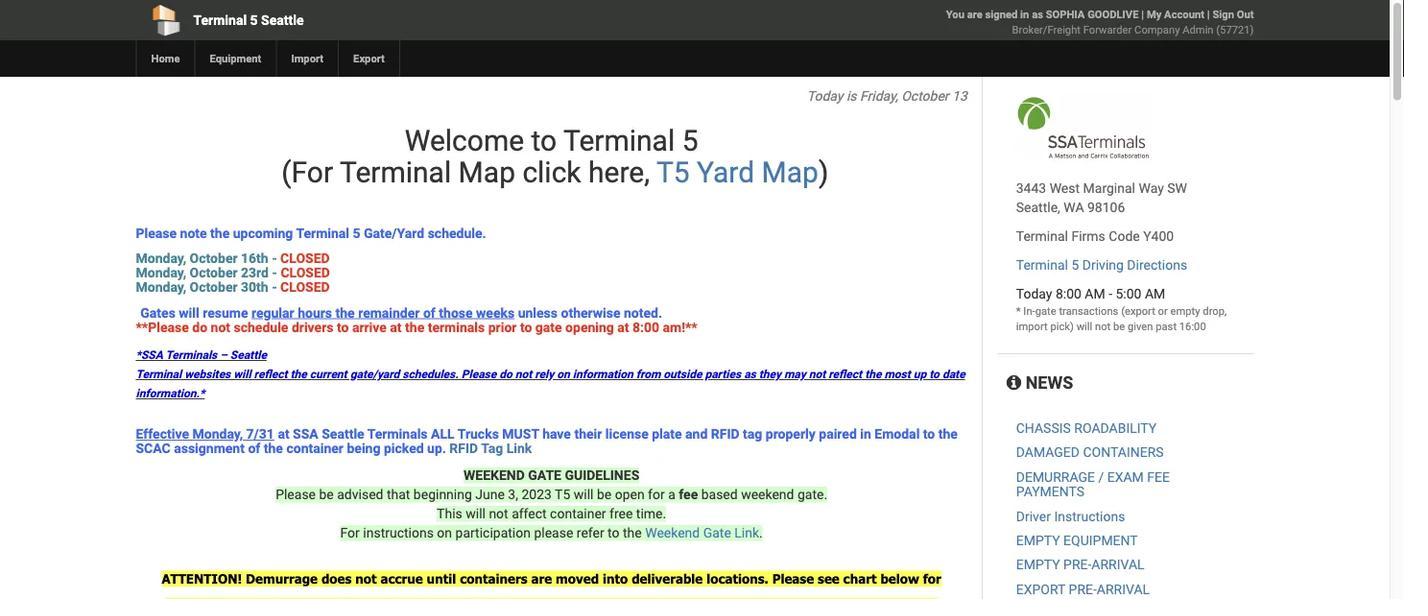 Task type: vqa. For each thing, say whether or not it's contained in the screenshot.
2nd 'TO' from the left
no



Task type: locate. For each thing, give the bounding box(es) containing it.
the left current
[[290, 368, 307, 381]]

1 vertical spatial gate
[[536, 320, 562, 336]]

5 right 'here,'
[[682, 123, 699, 157]]

current
[[310, 368, 347, 381]]

gate left the opening
[[536, 320, 562, 336]]

0 horizontal spatial t5
[[555, 487, 571, 503]]

my account link
[[1147, 8, 1205, 21]]

1 horizontal spatial reflect
[[829, 368, 862, 381]]

extended.
[[875, 598, 939, 599]]

t5
[[657, 155, 690, 189], [555, 487, 571, 503]]

damaged
[[1017, 445, 1080, 461]]

1 vertical spatial moved
[[521, 598, 564, 599]]

today left is
[[807, 88, 843, 104]]

1 vertical spatial empty
[[1017, 557, 1061, 573]]

at left ssa at the bottom left of the page
[[278, 426, 290, 442]]

0 vertical spatial are
[[968, 8, 983, 21]]

sign out link
[[1213, 8, 1254, 21]]

free left day
[[773, 598, 798, 599]]

given
[[1128, 320, 1154, 333]]

sophia
[[1046, 8, 1085, 21]]

do left rely
[[500, 368, 513, 381]]

will inside gates will resume regular hours the remainder of those weeks unless otherwise noted. **please do not schedule drivers to arrive at the terminals prior to gate opening at 8:00 am!**
[[179, 305, 199, 321]]

those
[[439, 305, 473, 321]]

1 horizontal spatial map
[[762, 155, 819, 189]]

the right hours
[[336, 305, 355, 321]]

location
[[665, 598, 717, 599]]

2 reflect from the left
[[829, 368, 862, 381]]

0 horizontal spatial gate
[[536, 320, 562, 336]]

0 horizontal spatial in
[[861, 426, 872, 442]]

0 horizontal spatial link
[[507, 441, 532, 457]]

websites
[[185, 368, 231, 381]]

1 vertical spatial free
[[773, 598, 798, 599]]

5 left gate/yard
[[353, 226, 361, 241]]

gate/yard
[[364, 226, 425, 241]]

as left they
[[744, 368, 756, 381]]

the right emodal
[[939, 426, 958, 442]]

0 vertical spatial terminals
[[166, 348, 217, 362]]

1 available from the left
[[165, 598, 222, 599]]

fee
[[679, 487, 698, 503]]

1 horizontal spatial for
[[923, 571, 942, 587]]

container inside attention! demurrage does not accrue until containers are moved into deliverable locations. please see chart below for available delivery locations. once a container has been moved to an available location the last free day can be extended.
[[394, 598, 455, 599]]

import
[[291, 52, 324, 65]]

the left most
[[865, 368, 882, 381]]

will down guidelines
[[574, 487, 594, 503]]

0 horizontal spatial 8:00
[[633, 320, 660, 336]]

1 horizontal spatial as
[[1032, 8, 1044, 21]]

1 vertical spatial locations.
[[281, 598, 343, 599]]

on right rely
[[557, 368, 570, 381]]

will right websites
[[234, 368, 251, 381]]

)
[[819, 155, 829, 189]]

available
[[165, 598, 222, 599], [604, 598, 662, 599]]

june
[[476, 487, 505, 503]]

the right note
[[210, 226, 230, 241]]

today up in-
[[1017, 286, 1053, 302]]

can
[[829, 598, 852, 599]]

a left fee
[[668, 487, 676, 503]]

to left the an
[[568, 598, 581, 599]]

1 vertical spatial t5
[[555, 487, 571, 503]]

1 vertical spatial in
[[861, 426, 872, 442]]

free inside weekend gate guidelines please be advised that beginning june 3, 2023 t5 will be open for a fee based weekend gate. this will not affect container free time. for instructions on participation please refer to the weekend gate link .
[[610, 506, 633, 522]]

october up resume
[[190, 280, 238, 295]]

a inside attention! demurrage does not accrue until containers are moved into deliverable locations. please see chart below for available delivery locations. once a container has been moved to an available location the last free day can be extended.
[[383, 598, 391, 599]]

equipment link
[[194, 40, 276, 77]]

*
[[1017, 305, 1021, 317]]

to inside at ssa seattle terminals all trucks must have their license plate and rfid tag properly paired in emodal to the scac assignment of the container being picked up.
[[924, 426, 935, 442]]

up.
[[427, 441, 446, 457]]

drivers
[[292, 320, 334, 336]]

1 horizontal spatial rfid
[[711, 426, 740, 442]]

pre- down empty pre-arrival link
[[1069, 581, 1097, 597]]

the left ssa at the bottom left of the page
[[264, 441, 283, 457]]

0 vertical spatial of
[[423, 305, 436, 321]]

please
[[534, 525, 574, 541]]

0 horizontal spatial |
[[1142, 8, 1145, 21]]

you
[[947, 8, 965, 21]]

0 vertical spatial empty
[[1017, 533, 1061, 549]]

/
[[1099, 469, 1104, 485]]

0 vertical spatial 8:00
[[1056, 286, 1082, 302]]

8:00 inside gates will resume regular hours the remainder of those weeks unless otherwise noted. **please do not schedule drivers to arrive at the terminals prior to gate opening at 8:00 am!**
[[633, 320, 660, 336]]

for right 'below' at the bottom of the page
[[923, 571, 942, 587]]

rfid
[[711, 426, 740, 442], [450, 441, 478, 457]]

- right the 16th
[[272, 250, 277, 266]]

this
[[437, 506, 463, 522]]

0 horizontal spatial are
[[531, 571, 552, 587]]

empty up export at bottom
[[1017, 557, 1061, 573]]

0 horizontal spatial today
[[807, 88, 843, 104]]

1 horizontal spatial a
[[668, 487, 676, 503]]

terminal inside *ssa terminals – seattle terminal websites will reflect the current gate/yard schedules. please do not rely on information from outside parties as they may not reflect the most up to date information.*
[[136, 368, 182, 381]]

picked
[[384, 441, 424, 457]]

16:00
[[1180, 320, 1207, 333]]

1 horizontal spatial container
[[394, 598, 455, 599]]

will down transactions at right
[[1077, 320, 1093, 333]]

y400
[[1144, 228, 1174, 244]]

be left advised
[[319, 487, 334, 503]]

once
[[347, 598, 379, 599]]

0 horizontal spatial for
[[648, 487, 665, 503]]

0 horizontal spatial a
[[383, 598, 391, 599]]

gate/yard
[[350, 368, 400, 381]]

today for today                                                                                                                                                                                                                                                                                                                                                                                                                                                                                                                                                                                                                                                                                                           8:00 am - 5:00 am * in-gate transactions (export or empty drop, import pick) will not be given past 16:00
[[1017, 286, 1053, 302]]

at right the opening
[[618, 320, 629, 336]]

export
[[1017, 581, 1066, 597]]

not inside weekend gate guidelines please be advised that beginning june 3, 2023 t5 will be open for a fee based weekend gate. this will not affect container free time. for instructions on participation please refer to the weekend gate link .
[[489, 506, 509, 522]]

1 horizontal spatial am
[[1145, 286, 1166, 302]]

will inside today                                                                                                                                                                                                                                                                                                                                                                                                                                                                                                                                                                                                                                                                                                           8:00 am - 5:00 am * in-gate transactions (export or empty drop, import pick) will not be given past 16:00
[[1077, 320, 1093, 333]]

0 horizontal spatial at
[[278, 426, 290, 442]]

in right signed
[[1021, 8, 1030, 21]]

0 horizontal spatial map
[[459, 155, 516, 189]]

0 horizontal spatial container
[[287, 441, 344, 457]]

not up once
[[355, 571, 377, 587]]

beginning
[[414, 487, 472, 503]]

1 horizontal spatial link
[[735, 525, 760, 541]]

1 map from the left
[[459, 155, 516, 189]]

sign
[[1213, 8, 1235, 21]]

hours
[[298, 305, 332, 321]]

1 | from the left
[[1142, 8, 1145, 21]]

the inside weekend gate guidelines please be advised that beginning june 3, 2023 t5 will be open for a fee based weekend gate. this will not affect container free time. for instructions on participation please refer to the weekend gate link .
[[623, 525, 642, 541]]

are down please
[[531, 571, 552, 587]]

5
[[250, 12, 258, 28], [682, 123, 699, 157], [353, 226, 361, 241], [1072, 257, 1080, 273]]

container inside weekend gate guidelines please be advised that beginning june 3, 2023 t5 will be open for a fee based weekend gate. this will not affect container free time. for instructions on participation please refer to the weekend gate link .
[[550, 506, 606, 522]]

be inside attention! demurrage does not accrue until containers are moved into deliverable locations. please see chart below for available delivery locations. once a container has been moved to an available location the last free day can be extended.
[[855, 598, 871, 599]]

0 vertical spatial free
[[610, 506, 633, 522]]

0 horizontal spatial as
[[744, 368, 756, 381]]

1 vertical spatial for
[[923, 571, 942, 587]]

30th
[[241, 280, 269, 295]]

be left given on the bottom of the page
[[1114, 320, 1126, 333]]

available down attention!
[[165, 598, 222, 599]]

seattle right ssa at the bottom left of the page
[[322, 426, 365, 442]]

1 vertical spatial do
[[500, 368, 513, 381]]

october down note
[[190, 250, 238, 266]]

out
[[1237, 8, 1254, 21]]

0 horizontal spatial of
[[248, 441, 261, 457]]

1 vertical spatial of
[[248, 441, 261, 457]]

0 vertical spatial arrival
[[1092, 557, 1145, 573]]

to right refer
[[608, 525, 620, 541]]

1 horizontal spatial 8:00
[[1056, 286, 1082, 302]]

terminal 5 seattle image
[[1017, 96, 1150, 159]]

delivery
[[226, 598, 277, 599]]

1 horizontal spatial available
[[604, 598, 662, 599]]

moved right the been
[[521, 598, 564, 599]]

to inside *ssa terminals – seattle terminal websites will reflect the current gate/yard schedules. please do not rely on information from outside parties as they may not reflect the most up to date information.*
[[930, 368, 940, 381]]

1 vertical spatial link
[[735, 525, 760, 541]]

of right assignment
[[248, 441, 261, 457]]

export pre-arrival link
[[1017, 581, 1150, 597]]

1 horizontal spatial on
[[557, 368, 570, 381]]

seattle inside at ssa seattle terminals all trucks must have their license plate and rfid tag properly paired in emodal to the scac assignment of the container being picked up.
[[322, 426, 365, 442]]

reflect down schedule
[[254, 368, 288, 381]]

reflect right may
[[829, 368, 862, 381]]

to
[[531, 123, 557, 157], [337, 320, 349, 336], [520, 320, 532, 336], [930, 368, 940, 381], [924, 426, 935, 442], [608, 525, 620, 541], [568, 598, 581, 599]]

seattle right –
[[230, 348, 267, 362]]

5 inside welcome to terminal 5 (for terminal map click here, t5 yard map )
[[682, 123, 699, 157]]

container down until
[[394, 598, 455, 599]]

rfid inside at ssa seattle terminals all trucks must have their license plate and rfid tag properly paired in emodal to the scac assignment of the container being picked up.
[[711, 426, 740, 442]]

schedule.
[[428, 226, 486, 241]]

do
[[192, 320, 207, 336], [500, 368, 513, 381]]

my
[[1147, 8, 1162, 21]]

2 vertical spatial container
[[394, 598, 455, 599]]

t5 inside weekend gate guidelines please be advised that beginning june 3, 2023 t5 will be open for a fee based weekend gate. this will not affect container free time. for instructions on participation please refer to the weekend gate link .
[[555, 487, 571, 503]]

empty down driver
[[1017, 533, 1061, 549]]

for up time.
[[648, 487, 665, 503]]

see
[[818, 571, 840, 587]]

0 horizontal spatial on
[[437, 525, 452, 541]]

moved up the an
[[556, 571, 599, 587]]

firms
[[1072, 228, 1106, 244]]

0 vertical spatial container
[[287, 441, 344, 457]]

to right emodal
[[924, 426, 935, 442]]

on inside *ssa terminals – seattle terminal websites will reflect the current gate/yard schedules. please do not rely on information from outside parties as they may not reflect the most up to date information.*
[[557, 368, 570, 381]]

may
[[784, 368, 806, 381]]

1 horizontal spatial terminals
[[367, 426, 428, 442]]

of left those
[[423, 305, 436, 321]]

advised
[[337, 487, 384, 503]]

8:00 left am!**
[[633, 320, 660, 336]]

0 horizontal spatial am
[[1085, 286, 1106, 302]]

8:00 inside today                                                                                                                                                                                                                                                                                                                                                                                                                                                                                                                                                                                                                                                                                                           8:00 am - 5:00 am * in-gate transactions (export or empty drop, import pick) will not be given past 16:00
[[1056, 286, 1082, 302]]

be down guidelines
[[597, 487, 612, 503]]

in inside at ssa seattle terminals all trucks must have their license plate and rfid tag properly paired in emodal to the scac assignment of the container being picked up.
[[861, 426, 872, 442]]

0 vertical spatial in
[[1021, 8, 1030, 21]]

ssa
[[293, 426, 319, 442]]

0 horizontal spatial terminals
[[166, 348, 217, 362]]

1 vertical spatial today
[[1017, 286, 1053, 302]]

pre- down the empty equipment link at the bottom right of page
[[1064, 557, 1092, 573]]

- left 5:00
[[1109, 286, 1113, 302]]

attention!
[[162, 571, 242, 587]]

1 vertical spatial are
[[531, 571, 552, 587]]

at inside at ssa seattle terminals all trucks must have their license plate and rfid tag properly paired in emodal to the scac assignment of the container being picked up.
[[278, 426, 290, 442]]

arrival down empty pre-arrival link
[[1097, 581, 1150, 597]]

1 horizontal spatial do
[[500, 368, 513, 381]]

directions
[[1128, 257, 1188, 273]]

link right tag
[[507, 441, 532, 457]]

to right the up
[[930, 368, 940, 381]]

1 vertical spatial container
[[550, 506, 606, 522]]

code
[[1109, 228, 1140, 244]]

rfid right "up."
[[450, 441, 478, 457]]

effective
[[136, 426, 189, 442]]

weekend
[[741, 487, 795, 503]]

to inside welcome to terminal 5 (for terminal map click here, t5 yard map )
[[531, 123, 557, 157]]

1 vertical spatial 8:00
[[633, 320, 660, 336]]

1 vertical spatial on
[[437, 525, 452, 541]]

as up broker/freight
[[1032, 8, 1044, 21]]

0 horizontal spatial free
[[610, 506, 633, 522]]

2 available from the left
[[604, 598, 662, 599]]

container left being at bottom
[[287, 441, 344, 457]]

on inside weekend gate guidelines please be advised that beginning june 3, 2023 t5 will be open for a fee based weekend gate. this will not affect container free time. for instructions on participation please refer to the weekend gate link .
[[437, 525, 452, 541]]

the inside please note the upcoming terminal 5 gate/yard schedule. monday, october 16th - closed monday, october 23rd - closed monday, october 30th - closed
[[210, 226, 230, 241]]

be down chart
[[855, 598, 871, 599]]

t5 yard map link
[[657, 155, 819, 189]]

t5 left yard
[[657, 155, 690, 189]]

of inside gates will resume regular hours the remainder of those weeks unless otherwise noted. **please do not schedule drivers to arrive at the terminals prior to gate opening at 8:00 am!**
[[423, 305, 436, 321]]

1 horizontal spatial are
[[968, 8, 983, 21]]

terminals up websites
[[166, 348, 217, 362]]

not down transactions at right
[[1096, 320, 1111, 333]]

free down open
[[610, 506, 633, 522]]

please down ssa at the bottom left of the page
[[276, 487, 316, 503]]

- right 30th
[[272, 280, 277, 295]]

for
[[340, 525, 360, 541]]

for
[[648, 487, 665, 503], [923, 571, 942, 587]]

free inside attention! demurrage does not accrue until containers are moved into deliverable locations. please see chart below for available delivery locations. once a container has been moved to an available location the last free day can be extended.
[[773, 598, 798, 599]]

1 horizontal spatial in
[[1021, 8, 1030, 21]]

1 vertical spatial seattle
[[230, 348, 267, 362]]

please right schedules.
[[462, 368, 497, 381]]

- inside today                                                                                                                                                                                                                                                                                                                                                                                                                                                                                                                                                                                                                                                                                                           8:00 am - 5:00 am * in-gate transactions (export or empty drop, import pick) will not be given past 16:00
[[1109, 286, 1113, 302]]

2 map from the left
[[762, 155, 819, 189]]

please inside please note the upcoming terminal 5 gate/yard schedule. monday, october 16th - closed monday, october 23rd - closed monday, october 30th - closed
[[136, 226, 177, 241]]

1 vertical spatial a
[[383, 598, 391, 599]]

terminal 5 seattle
[[193, 12, 304, 28]]

rfid left tag
[[711, 426, 740, 442]]

2 horizontal spatial container
[[550, 506, 606, 522]]

0 vertical spatial on
[[557, 368, 570, 381]]

pre-
[[1064, 557, 1092, 573], [1069, 581, 1097, 597]]

2 empty from the top
[[1017, 557, 1061, 573]]

0 vertical spatial moved
[[556, 571, 599, 587]]

am up transactions at right
[[1085, 286, 1106, 302]]

free
[[610, 506, 633, 522], [773, 598, 798, 599]]

map left click at the top left of page
[[459, 155, 516, 189]]

link right gate
[[735, 525, 760, 541]]

terminals inside *ssa terminals – seattle terminal websites will reflect the current gate/yard schedules. please do not rely on information from outside parties as they may not reflect the most up to date information.*
[[166, 348, 217, 362]]

2 vertical spatial seattle
[[322, 426, 365, 442]]

at right arrive
[[390, 320, 402, 336]]

**please
[[136, 320, 189, 336]]

please up day
[[773, 571, 814, 587]]

1 vertical spatial terminals
[[367, 426, 428, 442]]

(57721)
[[1217, 24, 1254, 36]]

0 vertical spatial gate
[[1036, 305, 1057, 317]]

1 vertical spatial as
[[744, 368, 756, 381]]

the left last
[[721, 598, 742, 599]]

west
[[1050, 180, 1080, 196]]

0 vertical spatial link
[[507, 441, 532, 457]]

1 horizontal spatial free
[[773, 598, 798, 599]]

1 am from the left
[[1085, 286, 1106, 302]]

1 horizontal spatial t5
[[657, 155, 690, 189]]

2 horizontal spatial at
[[618, 320, 629, 336]]

today inside today                                                                                                                                                                                                                                                                                                                                                                                                                                                                                                                                                                                                                                                                                                           8:00 am - 5:00 am * in-gate transactions (export or empty drop, import pick) will not be given past 16:00
[[1017, 286, 1053, 302]]

map right yard
[[762, 155, 819, 189]]

arrival down equipment
[[1092, 557, 1145, 573]]

t5 right 2023
[[555, 487, 571, 503]]

not up 'participation'
[[489, 506, 509, 522]]

not up –
[[211, 320, 230, 336]]

0 horizontal spatial do
[[192, 320, 207, 336]]

at
[[390, 320, 402, 336], [618, 320, 629, 336], [278, 426, 290, 442]]

locations. up last
[[707, 571, 769, 587]]

the down time.
[[623, 525, 642, 541]]

2 | from the left
[[1208, 8, 1210, 21]]

most
[[885, 368, 911, 381]]

1 horizontal spatial today
[[1017, 286, 1053, 302]]

0 vertical spatial for
[[648, 487, 665, 503]]

not inside today                                                                                                                                                                                                                                                                                                                                                                                                                                                                                                                                                                                                                                                                                                           8:00 am - 5:00 am * in-gate transactions (export or empty drop, import pick) will not be given past 16:00
[[1096, 320, 1111, 333]]

1 horizontal spatial of
[[423, 305, 436, 321]]

| left the sign
[[1208, 8, 1210, 21]]

locations. down does at the left
[[281, 598, 343, 599]]

on
[[557, 368, 570, 381], [437, 525, 452, 541]]

0 vertical spatial seattle
[[261, 12, 304, 28]]

13
[[953, 88, 968, 104]]

0 vertical spatial as
[[1032, 8, 1044, 21]]

please left note
[[136, 226, 177, 241]]

the left the terminals
[[405, 320, 425, 336]]

to right welcome
[[531, 123, 557, 157]]

as inside you are signed in as sophia goodlive | my account | sign out broker/freight forwarder company admin (57721)
[[1032, 8, 1044, 21]]

0 horizontal spatial reflect
[[254, 368, 288, 381]]

that
[[387, 487, 410, 503]]

- right 23rd
[[272, 265, 277, 281]]

gate up import
[[1036, 305, 1057, 317]]

will right gates at bottom
[[179, 305, 199, 321]]

1 horizontal spatial |
[[1208, 8, 1210, 21]]

moved
[[556, 571, 599, 587], [521, 598, 564, 599]]

seattle for terminal
[[261, 12, 304, 28]]

of inside at ssa seattle terminals all trucks must have their license plate and rfid tag properly paired in emodal to the scac assignment of the container being picked up.
[[248, 441, 261, 457]]

driving
[[1083, 257, 1124, 273]]

1 horizontal spatial gate
[[1036, 305, 1057, 317]]

a inside weekend gate guidelines please be advised that beginning june 3, 2023 t5 will be open for a fee based weekend gate. this will not affect container free time. for instructions on participation please refer to the weekend gate link .
[[668, 487, 676, 503]]

98106
[[1088, 199, 1126, 215]]

info circle image
[[1007, 374, 1022, 391]]

participation
[[456, 525, 531, 541]]

forwarder
[[1084, 24, 1132, 36]]

0 vertical spatial do
[[192, 320, 207, 336]]

available down into
[[604, 598, 662, 599]]

past
[[1156, 320, 1177, 333]]

0 horizontal spatial available
[[165, 598, 222, 599]]

be inside today                                                                                                                                                                                                                                                                                                                                                                                                                                                                                                                                                                                                                                                                                                           8:00 am - 5:00 am * in-gate transactions (export or empty drop, import pick) will not be given past 16:00
[[1114, 320, 1126, 333]]

0 vertical spatial a
[[668, 487, 676, 503]]

0 vertical spatial today
[[807, 88, 843, 104]]

a right once
[[383, 598, 391, 599]]

prior
[[488, 320, 517, 336]]

terminals left all
[[367, 426, 428, 442]]

container up refer
[[550, 506, 606, 522]]

on down this
[[437, 525, 452, 541]]

0 vertical spatial t5
[[657, 155, 690, 189]]

resume
[[203, 305, 248, 321]]

1 horizontal spatial locations.
[[707, 571, 769, 587]]

5 inside please note the upcoming terminal 5 gate/yard schedule. monday, october 16th - closed monday, october 23rd - closed monday, october 30th - closed
[[353, 226, 361, 241]]

please note the upcoming terminal 5 gate/yard schedule. monday, october 16th - closed monday, october 23rd - closed monday, october 30th - closed
[[136, 226, 486, 295]]

empty pre-arrival link
[[1017, 557, 1145, 573]]

| left "my"
[[1142, 8, 1145, 21]]



Task type: describe. For each thing, give the bounding box(es) containing it.
opening
[[566, 320, 614, 336]]

from
[[636, 368, 661, 381]]

seattle inside *ssa terminals – seattle terminal websites will reflect the current gate/yard schedules. please do not rely on information from outside parties as they may not reflect the most up to date information.*
[[230, 348, 267, 362]]

welcome
[[405, 123, 524, 157]]

instructions
[[363, 525, 434, 541]]

0 vertical spatial pre-
[[1064, 557, 1092, 573]]

seattle for at
[[322, 426, 365, 442]]

tag
[[743, 426, 763, 442]]

terminals
[[428, 320, 485, 336]]

23rd
[[241, 265, 269, 281]]

do inside gates will resume regular hours the remainder of those weeks unless otherwise noted. **please do not schedule drivers to arrive at the terminals prior to gate opening at 8:00 am!**
[[192, 320, 207, 336]]

2023
[[522, 487, 552, 503]]

friday,
[[860, 88, 898, 104]]

demurrage
[[1017, 469, 1096, 485]]

below
[[881, 571, 920, 587]]

7/31
[[246, 426, 275, 442]]

rfid tag link link
[[450, 441, 536, 457]]

chassis
[[1017, 420, 1071, 436]]

remainder
[[358, 305, 420, 321]]

schedule
[[234, 320, 288, 336]]

3,
[[508, 487, 518, 503]]

2 am from the left
[[1145, 286, 1166, 302]]

information
[[573, 368, 633, 381]]

equipment
[[1064, 533, 1139, 549]]

are inside attention! demurrage does not accrue until containers are moved into deliverable locations. please see chart below for available delivery locations. once a container has been moved to an available location the last free day can be extended.
[[531, 571, 552, 587]]

regular
[[252, 305, 294, 321]]

–
[[220, 348, 227, 362]]

are inside you are signed in as sophia goodlive | my account | sign out broker/freight forwarder company admin (57721)
[[968, 8, 983, 21]]

gate inside gates will resume regular hours the remainder of those weeks unless otherwise noted. **please do not schedule drivers to arrive at the terminals prior to gate opening at 8:00 am!**
[[536, 320, 562, 336]]

(for
[[282, 155, 333, 189]]

1 vertical spatial arrival
[[1097, 581, 1150, 597]]

here,
[[589, 155, 650, 189]]

0 vertical spatial locations.
[[707, 571, 769, 587]]

0 horizontal spatial locations.
[[281, 598, 343, 599]]

will down june
[[466, 506, 486, 522]]

please inside attention! demurrage does not accrue until containers are moved into deliverable locations. please see chart below for available delivery locations. once a container has been moved to an available location the last free day can be extended.
[[773, 571, 814, 587]]

please inside weekend gate guidelines please be advised that beginning june 3, 2023 t5 will be open for a fee based weekend gate. this will not affect container free time. for instructions on participation please refer to the weekend gate link .
[[276, 487, 316, 503]]

the inside attention! demurrage does not accrue until containers are moved into deliverable locations. please see chart below for available delivery locations. once a container has been moved to an available location the last free day can be extended.
[[721, 598, 742, 599]]

in-
[[1024, 305, 1036, 317]]

please inside *ssa terminals – seattle terminal websites will reflect the current gate/yard schedules. please do not rely on information from outside parties as they may not reflect the most up to date information.*
[[462, 368, 497, 381]]

import
[[1017, 320, 1048, 333]]

you are signed in as sophia goodlive | my account | sign out broker/freight forwarder company admin (57721)
[[947, 8, 1254, 36]]

an
[[584, 598, 600, 599]]

1 reflect from the left
[[254, 368, 288, 381]]

welcome to terminal 5 (for terminal map click here, t5 yard map )
[[275, 123, 829, 189]]

to inside weekend gate guidelines please be advised that beginning june 3, 2023 t5 will be open for a fee based weekend gate. this will not affect container free time. for instructions on participation please refer to the weekend gate link .
[[608, 525, 620, 541]]

3443
[[1017, 180, 1047, 196]]

do inside *ssa terminals – seattle terminal websites will reflect the current gate/yard schedules. please do not rely on information from outside parties as they may not reflect the most up to date information.*
[[500, 368, 513, 381]]

weekend gate guidelines please be advised that beginning june 3, 2023 t5 will be open for a fee based weekend gate. this will not affect container free time. for instructions on participation please refer to the weekend gate link .
[[276, 468, 828, 541]]

guidelines
[[565, 468, 640, 484]]

1 vertical spatial pre-
[[1069, 581, 1097, 597]]

export link
[[338, 40, 399, 77]]

0 horizontal spatial rfid
[[450, 441, 478, 457]]

5 up equipment on the left of page
[[250, 12, 258, 28]]

container inside at ssa seattle terminals all trucks must have their license plate and rfid tag properly paired in emodal to the scac assignment of the container being picked up.
[[287, 441, 344, 457]]

does
[[322, 571, 352, 587]]

for inside weekend gate guidelines please be advised that beginning june 3, 2023 t5 will be open for a fee based weekend gate. this will not affect container free time. for instructions on participation please refer to the weekend gate link .
[[648, 487, 665, 503]]

terminal inside please note the upcoming terminal 5 gate/yard schedule. monday, october 16th - closed monday, october 23rd - closed monday, october 30th - closed
[[296, 226, 350, 241]]

exam
[[1108, 469, 1144, 485]]

being
[[347, 441, 381, 457]]

to inside attention! demurrage does not accrue until containers are moved into deliverable locations. please see chart below for available delivery locations. once a container has been moved to an available location the last free day can be extended.
[[568, 598, 581, 599]]

fee
[[1148, 469, 1170, 485]]

transactions
[[1059, 305, 1119, 317]]

as inside *ssa terminals – seattle terminal websites will reflect the current gate/yard schedules. please do not rely on information from outside parties as they may not reflect the most up to date information.*
[[744, 368, 756, 381]]

arrive
[[352, 320, 387, 336]]

t5 inside welcome to terminal 5 (for terminal map click here, t5 yard map )
[[657, 155, 690, 189]]

tag
[[481, 441, 503, 457]]

(export
[[1122, 305, 1156, 317]]

to left arrive
[[337, 320, 349, 336]]

scac
[[136, 441, 171, 457]]

containers
[[460, 571, 528, 587]]

driver instructions link
[[1017, 508, 1126, 524]]

rely
[[535, 368, 554, 381]]

terminals inside at ssa seattle terminals all trucks must have their license plate and rfid tag properly paired in emodal to the scac assignment of the container being picked up.
[[367, 426, 428, 442]]

deliverable
[[632, 571, 703, 587]]

they
[[759, 368, 782, 381]]

1 closed from the top
[[280, 250, 330, 266]]

have
[[543, 426, 571, 442]]

instructions
[[1055, 508, 1126, 524]]

home
[[151, 52, 180, 65]]

terminal 5 driving directions
[[1017, 257, 1188, 273]]

into
[[603, 571, 628, 587]]

affect
[[512, 506, 547, 522]]

weekend
[[645, 525, 700, 541]]

chassis roadability link
[[1017, 420, 1157, 436]]

will inside *ssa terminals – seattle terminal websites will reflect the current gate/yard schedules. please do not rely on information from outside parties as they may not reflect the most up to date information.*
[[234, 368, 251, 381]]

gates
[[140, 305, 176, 321]]

upcoming
[[233, 226, 293, 241]]

1 horizontal spatial at
[[390, 320, 402, 336]]

5 left driving
[[1072, 257, 1080, 273]]

demurrage / exam fee payments link
[[1017, 469, 1170, 500]]

today is friday, october 13
[[807, 88, 968, 104]]

*ssa
[[136, 348, 163, 362]]

am!**
[[663, 320, 698, 336]]

note
[[180, 226, 207, 241]]

3 closed from the top
[[280, 280, 330, 295]]

october left 13
[[902, 88, 949, 104]]

gate
[[704, 525, 732, 541]]

effective monday, 7/31
[[136, 426, 275, 442]]

to right prior
[[520, 320, 532, 336]]

date
[[943, 368, 966, 381]]

click
[[523, 155, 581, 189]]

not inside attention! demurrage does not accrue until containers are moved into deliverable locations. please see chart below for available delivery locations. once a container has been moved to an available location the last free day can be extended.
[[355, 571, 377, 587]]

link inside weekend gate guidelines please be advised that beginning june 3, 2023 t5 will be open for a fee based weekend gate. this will not affect container free time. for instructions on participation please refer to the weekend gate link .
[[735, 525, 760, 541]]

account
[[1165, 8, 1205, 21]]

unless
[[518, 305, 558, 321]]

weekend gate link link
[[645, 525, 760, 541]]

accrue
[[381, 571, 423, 587]]

for inside attention! demurrage does not accrue until containers are moved into deliverable locations. please see chart below for available delivery locations. once a container has been moved to an available location the last free day can be extended.
[[923, 571, 942, 587]]

october left 23rd
[[190, 265, 238, 281]]

1 empty from the top
[[1017, 533, 1061, 549]]

in inside you are signed in as sophia goodlive | my account | sign out broker/freight forwarder company admin (57721)
[[1021, 8, 1030, 21]]

not inside gates will resume regular hours the remainder of those weeks unless otherwise noted. **please do not schedule drivers to arrive at the terminals prior to gate opening at 8:00 am!**
[[211, 320, 230, 336]]

not left rely
[[515, 368, 532, 381]]

not right may
[[809, 368, 826, 381]]

roadability
[[1075, 420, 1157, 436]]

3443 west marginal way sw seattle, wa 98106
[[1017, 180, 1188, 215]]

based
[[702, 487, 738, 503]]

chart
[[844, 571, 877, 587]]

plate
[[652, 426, 682, 442]]

admin
[[1183, 24, 1214, 36]]

information.*
[[136, 387, 205, 400]]

today for today is friday, october 13
[[807, 88, 843, 104]]

parties
[[705, 368, 741, 381]]

2 closed from the top
[[281, 265, 330, 281]]

seattle,
[[1017, 199, 1061, 215]]

up
[[914, 368, 927, 381]]

*ssa terminals – seattle terminal websites will reflect the current gate/yard schedules. please do not rely on information from outside parties as they may not reflect the most up to date information.*
[[136, 348, 966, 400]]

export
[[353, 52, 385, 65]]

gate inside today                                                                                                                                                                                                                                                                                                                                                                                                                                                                                                                                                                                                                                                                                                           8:00 am - 5:00 am * in-gate transactions (export or empty drop, import pick) will not be given past 16:00
[[1036, 305, 1057, 317]]

properly
[[766, 426, 816, 442]]



